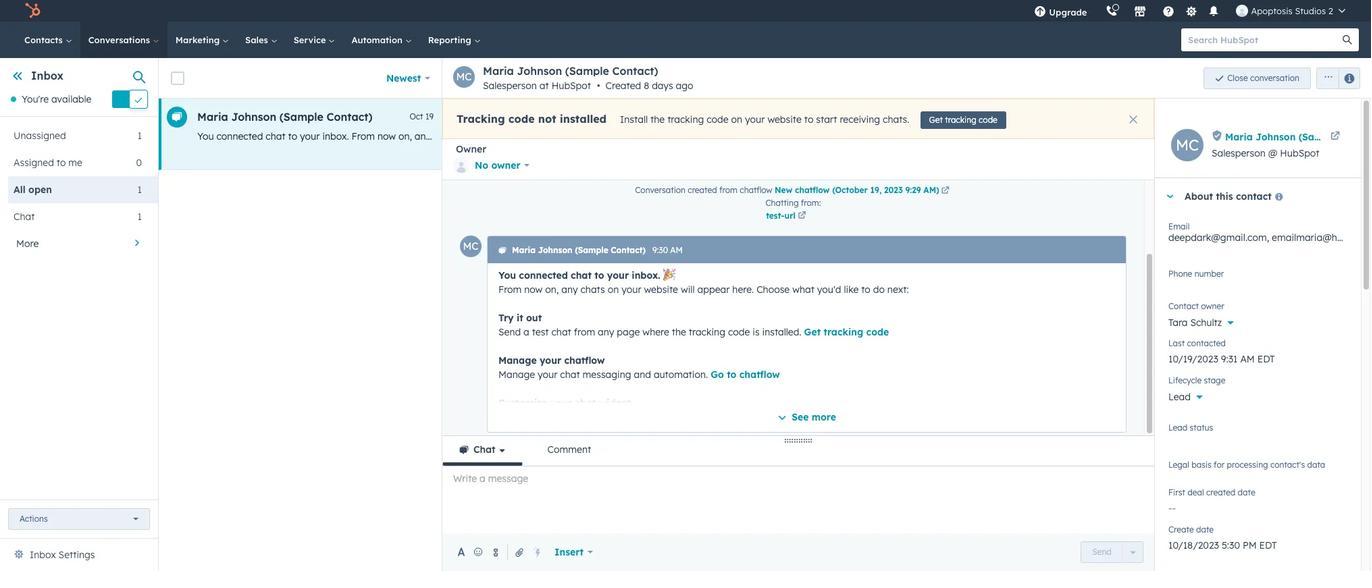 Task type: vqa. For each thing, say whether or not it's contained in the screenshot.


Task type: describe. For each thing, give the bounding box(es) containing it.
no owner button
[[453, 155, 530, 176]]

code inside button
[[979, 115, 997, 125]]

choose inside row
[[610, 130, 643, 143]]

assigned
[[14, 157, 54, 169]]

comment button
[[531, 436, 608, 466]]

send group
[[1081, 542, 1143, 563]]

first deal created date
[[1168, 488, 1255, 498]]

service
[[294, 34, 329, 45]]

new chatflow (october 19, 2023 9:29 am)
[[775, 185, 939, 195]]

19,
[[870, 185, 882, 195]]

phone number
[[1168, 269, 1224, 279]]

1 horizontal spatial date
[[1238, 488, 1255, 498]]

page inside "try it out send a test chat from any page where the tracking code is installed. get tracking code"
[[617, 326, 640, 338]]

manage for manage team member access and availability.
[[498, 454, 535, 466]]

you for you connected chat to your inbox. from now on, any chats on your website will appear here. choose what you'd like to do next:  try it out  send a test chat from any page where the tracking code is ins
[[197, 130, 214, 143]]

from inside row
[[882, 130, 903, 143]]

close image
[[1129, 115, 1137, 124]]

is inside "try it out send a test chat from any page where the tracking code is installed. get tracking code"
[[753, 326, 760, 338]]

1 vertical spatial created
[[1206, 488, 1235, 498]]

main content containing maria johnson (sample contact)
[[159, 58, 1371, 571]]

link opens in a new window image
[[941, 185, 949, 197]]

unassigned
[[14, 130, 66, 142]]

here. inside "live chat from maria johnson (sample contact) with context you connected chat to your inbox.
from now on, any chats on your website will appear here. choose what you&#x27;d like to do next:

try it out 
send a test chat from any page where the tracking code is ins" row
[[586, 130, 607, 143]]

maria for maria johnson (sample contact) 9:30 am
[[512, 245, 536, 255]]

start
[[816, 114, 837, 126]]

like inside you connected chat to your inbox. 🎉 from now on, any chats on your website will appear here. choose what you'd like to do next:
[[844, 284, 859, 296]]

test-url link
[[766, 209, 821, 222]]

to inside manage your chatflow manage your chat messaging and automation. go to chatflow
[[727, 369, 736, 381]]

a inside row
[[832, 130, 838, 143]]

from inside row
[[352, 130, 375, 143]]

about
[[1185, 190, 1213, 203]]

salesperson inside the maria johnson (sample contact) salesperson at hubspot • created 8 days ago
[[483, 80, 537, 92]]

marketplaces image
[[1134, 6, 1146, 18]]

maria johnson (sample contact)
[[197, 110, 372, 124]]

deepdark@gmail.com,
[[1168, 232, 1269, 244]]

chat inside you connected chat to your inbox. 🎉 from now on, any chats on your website will appear here. choose what you'd like to do next:
[[571, 269, 592, 282]]

test-url
[[766, 210, 796, 221]]

inbox. for 🎉
[[632, 269, 660, 282]]

more
[[812, 411, 836, 423]]

will inside row
[[534, 130, 548, 143]]

go to chatflow link
[[711, 369, 780, 381]]

ago
[[676, 80, 693, 92]]

what inside you connected chat to your inbox. 🎉 from now on, any chats on your website will appear here. choose what you'd like to do next:
[[792, 284, 814, 296]]

email deepdark@gmail.com, emailmaria@hubspot.c
[[1168, 222, 1371, 244]]

to down the install the tracking code on your website to start receiving chats.
[[714, 130, 724, 143]]

from inside you connected chat to your inbox. 🎉 from now on, any chats on your website will appear here. choose what you'd like to do next:
[[498, 284, 522, 296]]

no owner
[[475, 159, 520, 172]]

2
[[1328, 5, 1333, 16]]

to up get tracking code link on the bottom
[[861, 284, 870, 296]]

create
[[1168, 525, 1194, 535]]

1 horizontal spatial from
[[719, 185, 737, 195]]

next: inside you connected chat to your inbox. 🎉 from now on, any chats on your website will appear here. choose what you'd like to do next:
[[887, 284, 909, 296]]

(sample for maria johnson (sample contact) 9:30 am
[[575, 245, 608, 255]]

on inside you connected chat to your inbox. 🎉 from now on, any chats on your website will appear here. choose what you'd like to do next:
[[608, 284, 619, 296]]

data
[[1307, 460, 1325, 470]]

at
[[540, 80, 549, 92]]

get tracking code link
[[804, 326, 889, 338]]

contacts
[[24, 34, 65, 45]]

tracking down ago
[[667, 114, 704, 126]]

oct 19
[[410, 111, 434, 122]]

any down the oct 19
[[415, 130, 431, 143]]

studios
[[1295, 5, 1326, 16]]

appear inside row
[[551, 130, 583, 143]]

apoptosis studios 2
[[1251, 5, 1333, 16]]

send inside "try it out send a test chat from any page where the tracking code is installed. get tracking code"
[[498, 326, 521, 338]]

link opens in a new window image inside new chatflow (october 19, 2023 9:29 am) link
[[941, 187, 949, 195]]

install the tracking code on your website to start receiving chats.
[[620, 114, 909, 126]]

chatting from:
[[766, 198, 821, 208]]

chats.
[[883, 114, 909, 126]]

it inside "try it out send a test chat from any page where the tracking code is installed. get tracking code"
[[517, 312, 523, 324]]

no
[[475, 159, 488, 172]]

contact
[[1236, 190, 1272, 203]]

conversations link
[[80, 22, 167, 58]]

help image
[[1163, 6, 1175, 18]]

insert button
[[546, 539, 602, 566]]

johnson for maria johnson (sample contac
[[1256, 131, 1296, 143]]

try inside row
[[765, 130, 778, 143]]

created
[[606, 80, 641, 92]]

newest
[[386, 72, 421, 84]]

appear inside you connected chat to your inbox. 🎉 from now on, any chats on your website will appear here. choose what you'd like to do next:
[[697, 284, 730, 296]]

manage your chatflow manage your chat messaging and automation. go to chatflow
[[498, 355, 780, 381]]

legal basis for processing contact's data
[[1168, 460, 1325, 470]]

close
[[1227, 73, 1248, 83]]

2023
[[884, 185, 903, 195]]

from inside "try it out send a test chat from any page where the tracking code is installed. get tracking code"
[[574, 326, 595, 338]]

Create date text field
[[1168, 533, 1347, 555]]

member
[[564, 454, 601, 466]]

a inside "try it out send a test chat from any page where the tracking code is installed. get tracking code"
[[523, 326, 529, 338]]

assigned to me
[[14, 157, 82, 169]]

this
[[1216, 190, 1233, 203]]

more
[[16, 238, 39, 250]]

you'd inside you connected chat to your inbox. 🎉 from now on, any chats on your website will appear here. choose what you'd like to do next:
[[817, 284, 841, 296]]

website inside row
[[497, 130, 531, 143]]

contact) for maria johnson (sample contact)
[[327, 110, 372, 124]]

days
[[652, 80, 673, 92]]

messaging
[[583, 369, 631, 381]]

tracking inside row
[[997, 130, 1034, 143]]

lead status
[[1168, 423, 1213, 433]]

do inside you connected chat to your inbox. 🎉 from now on, any chats on your website will appear here. choose what you'd like to do next:
[[873, 284, 885, 296]]

(october
[[832, 185, 868, 195]]

menu containing apoptosis studios 2
[[1025, 0, 1355, 22]]

marketing
[[175, 34, 222, 45]]

the inside "try it out send a test chat from any page where the tracking code is installed. get tracking code"
[[672, 326, 686, 338]]

open
[[28, 184, 52, 196]]

chatflow up from:
[[795, 185, 830, 195]]

tracking right installed.
[[824, 326, 863, 338]]

0 vertical spatial chat
[[14, 211, 35, 223]]

chats inside row
[[434, 130, 458, 143]]

see more
[[792, 411, 836, 423]]

legal
[[1168, 460, 1189, 470]]

page inside row
[[925, 130, 948, 143]]

upgrade
[[1049, 7, 1087, 18]]

where inside "try it out send a test chat from any page where the tracking code is installed. get tracking code"
[[643, 326, 669, 338]]

search button
[[1336, 28, 1359, 51]]

maria johnson (sample contact) salesperson at hubspot • created 8 days ago
[[483, 64, 693, 92]]

marketplaces button
[[1126, 0, 1155, 22]]

tara schultz image
[[1236, 5, 1248, 17]]

get inside button
[[929, 115, 943, 125]]

first
[[1168, 488, 1185, 498]]

actions button
[[8, 509, 150, 530]]

your inside tracking code not installed alert
[[745, 114, 765, 126]]

out inside row
[[789, 130, 804, 143]]

see more button
[[777, 409, 836, 427]]

1 vertical spatial salesperson
[[1212, 147, 1266, 159]]

(sample for maria johnson (sample contact)
[[279, 110, 323, 124]]

lifecycle stage
[[1168, 376, 1225, 386]]

lead for lead status
[[1168, 423, 1187, 433]]

send inside button
[[1092, 547, 1112, 557]]

phone
[[1168, 269, 1192, 279]]

last
[[1168, 338, 1185, 348]]

automation.
[[654, 369, 708, 381]]

johnson for maria johnson (sample contact) salesperson at hubspot • created 8 days ago
[[517, 64, 562, 78]]

about this contact
[[1185, 190, 1272, 203]]

contact's
[[1270, 460, 1305, 470]]

tracking code not installed alert
[[442, 99, 1154, 139]]

schultz
[[1190, 317, 1222, 329]]

insert
[[554, 546, 584, 559]]

manage team member access and availability.
[[498, 454, 709, 466]]

19
[[425, 111, 434, 122]]

chats inside you connected chat to your inbox. 🎉 from now on, any chats on your website will appear here. choose what you'd like to do next:
[[580, 284, 605, 296]]

try inside "try it out send a test chat from any page where the tracking code is installed. get tracking code"
[[498, 312, 514, 324]]

do inside "live chat from maria johnson (sample contact) with context you connected chat to your inbox.
from now on, any chats on your website will appear here. choose what you&#x27;d like to do next:

try it out 
send a test chat from any page where the tracking code is ins" row
[[726, 130, 738, 143]]

you're
[[22, 93, 49, 105]]

Phone number text field
[[1168, 267, 1347, 294]]

automation link
[[343, 22, 420, 58]]

•
[[597, 80, 600, 92]]

Search HubSpot search field
[[1181, 28, 1347, 51]]

settings link
[[1183, 4, 1200, 18]]

1 for chat
[[138, 211, 142, 223]]

where inside row
[[951, 130, 977, 143]]

contact
[[1168, 301, 1199, 311]]

connected for you connected chat to your inbox. 🎉 from now on, any chats on your website will appear here. choose what you'd like to do next:
[[519, 269, 568, 282]]

am
[[670, 245, 683, 255]]

available
[[51, 93, 91, 105]]

service link
[[285, 22, 343, 58]]

1 horizontal spatial hubspot
[[1280, 147, 1319, 159]]

oct
[[410, 111, 423, 122]]

the inside "live chat from maria johnson (sample contact) with context you connected chat to your inbox.
from now on, any chats on your website will appear here. choose what you&#x27;d like to do next:

try it out 
send a test chat from any page where the tracking code is ins" row
[[980, 130, 994, 143]]

automation
[[351, 34, 405, 45]]

create date
[[1168, 525, 1214, 535]]

chat button
[[442, 436, 522, 466]]

on inside row
[[461, 130, 472, 143]]

what inside row
[[646, 130, 668, 143]]



Task type: locate. For each thing, give the bounding box(es) containing it.
comment
[[547, 444, 591, 456]]

chatflow left the new
[[740, 185, 772, 195]]

do down the install the tracking code on your website to start receiving chats.
[[726, 130, 738, 143]]

page up manage your chatflow manage your chat messaging and automation. go to chatflow
[[617, 326, 640, 338]]

any inside "try it out send a test chat from any page where the tracking code is installed. get tracking code"
[[598, 326, 614, 338]]

from up messaging
[[574, 326, 595, 338]]

1 vertical spatial from
[[498, 284, 522, 296]]

email
[[1168, 222, 1190, 232]]

2 vertical spatial send
[[1092, 547, 1112, 557]]

will
[[534, 130, 548, 143], [681, 284, 695, 296]]

tracking inside button
[[945, 115, 976, 125]]

to left me
[[57, 157, 66, 169]]

lifecycle
[[1168, 376, 1202, 386]]

and right access
[[636, 454, 653, 466]]

on
[[731, 114, 742, 126], [461, 130, 472, 143], [608, 284, 619, 296]]

0 vertical spatial inbox.
[[322, 130, 349, 143]]

tara
[[1168, 317, 1188, 329]]

0 horizontal spatial send
[[498, 326, 521, 338]]

settings image
[[1185, 6, 1197, 18]]

inbox. down 'maria johnson (sample contact)'
[[322, 130, 349, 143]]

website left start on the top right of page
[[768, 114, 802, 126]]

owner for no owner
[[491, 159, 520, 172]]

1 for unassigned
[[138, 130, 142, 142]]

maria johnson (sample contact) 9:30 am
[[512, 245, 683, 255]]

0 vertical spatial you
[[197, 130, 214, 143]]

notifications button
[[1202, 0, 1225, 22]]

1
[[138, 130, 142, 142], [138, 184, 142, 196], [138, 211, 142, 223]]

0 vertical spatial chats
[[434, 130, 458, 143]]

maria inside the maria johnson (sample contact) salesperson at hubspot • created 8 days ago
[[483, 64, 514, 78]]

any
[[415, 130, 431, 143], [906, 130, 922, 143], [561, 284, 578, 296], [598, 326, 614, 338]]

chat inside "try it out send a test chat from any page where the tracking code is installed. get tracking code"
[[551, 326, 571, 338]]

created right deal
[[1206, 488, 1235, 498]]

conversation
[[635, 185, 686, 195]]

website down "tracking code not installed"
[[497, 130, 531, 143]]

hubspot right at
[[552, 80, 591, 92]]

(sample for maria johnson (sample contac
[[1299, 131, 1338, 143]]

(sample inside row
[[279, 110, 323, 124]]

1 horizontal spatial now
[[524, 284, 543, 296]]

lead button
[[1168, 384, 1347, 406]]

and right messaging
[[634, 369, 651, 381]]

any up messaging
[[598, 326, 614, 338]]

0 vertical spatial it
[[781, 130, 787, 143]]

1 vertical spatial manage
[[498, 369, 535, 381]]

2 vertical spatial from
[[574, 326, 595, 338]]

lead down lifecycle
[[1168, 391, 1191, 403]]

to down 'maria johnson (sample contact)'
[[288, 130, 297, 143]]

inbox. inside you connected chat to your inbox. 🎉 from now on, any chats on your website will appear here. choose what you'd like to do next:
[[632, 269, 660, 282]]

0 horizontal spatial on,
[[398, 130, 412, 143]]

lead for lead
[[1168, 391, 1191, 403]]

1 manage from the top
[[498, 355, 537, 367]]

0 horizontal spatial chat
[[14, 211, 35, 223]]

0 vertical spatial owner
[[491, 159, 520, 172]]

1 horizontal spatial chat
[[473, 444, 495, 456]]

created
[[688, 185, 717, 195], [1206, 488, 1235, 498]]

0
[[136, 157, 142, 169]]

1 horizontal spatial test
[[840, 130, 857, 143]]

contact) inside row
[[327, 110, 372, 124]]

actions
[[20, 514, 48, 524]]

0 horizontal spatial appear
[[551, 130, 583, 143]]

0 horizontal spatial connected
[[216, 130, 263, 143]]

website down 🎉
[[644, 284, 678, 296]]

1 vertical spatial send
[[498, 326, 521, 338]]

chatflow right go
[[739, 369, 780, 381]]

1 vertical spatial and
[[636, 454, 653, 466]]

1 vertical spatial on,
[[545, 284, 559, 296]]

caret image
[[1166, 195, 1174, 198]]

here. up "try it out send a test chat from any page where the tracking code is installed. get tracking code"
[[732, 284, 754, 296]]

2 vertical spatial on
[[608, 284, 619, 296]]

0 horizontal spatial created
[[688, 185, 717, 195]]

1 vertical spatial here.
[[732, 284, 754, 296]]

website inside tracking code not installed alert
[[768, 114, 802, 126]]

0 vertical spatial page
[[925, 130, 948, 143]]

0 horizontal spatial now
[[377, 130, 396, 143]]

from
[[352, 130, 375, 143], [498, 284, 522, 296]]

3 manage from the top
[[498, 454, 535, 466]]

2 manage from the top
[[498, 369, 535, 381]]

1 vertical spatial what
[[792, 284, 814, 296]]

customize
[[498, 397, 548, 409]]

2 vertical spatial manage
[[498, 454, 535, 466]]

owner right no
[[491, 159, 520, 172]]

next: inside row
[[741, 130, 762, 143]]

from:
[[801, 198, 821, 208]]

0 vertical spatial on
[[731, 114, 742, 126]]

is inside row
[[1061, 130, 1068, 143]]

0 vertical spatial now
[[377, 130, 396, 143]]

0 vertical spatial salesperson
[[483, 80, 537, 92]]

0 horizontal spatial on
[[461, 130, 472, 143]]

1 vertical spatial now
[[524, 284, 543, 296]]

1 horizontal spatial is
[[1061, 130, 1068, 143]]

0 vertical spatial what
[[646, 130, 668, 143]]

ins
[[1070, 130, 1083, 143]]

johnson inside row
[[231, 110, 276, 124]]

chatting
[[766, 198, 799, 208]]

2 1 from the top
[[138, 184, 142, 196]]

choose inside you connected chat to your inbox. 🎉 from now on, any chats on your website will appear here. choose what you'd like to do next:
[[757, 284, 790, 296]]

0 vertical spatial date
[[1238, 488, 1255, 498]]

tracking down get tracking code button
[[997, 130, 1034, 143]]

2 vertical spatial website
[[644, 284, 678, 296]]

hubspot down maria johnson (sample contac
[[1280, 147, 1319, 159]]

1 vertical spatial like
[[844, 284, 859, 296]]

0 horizontal spatial salesperson
[[483, 80, 537, 92]]

contact) left 9:30
[[611, 245, 646, 255]]

any down maria johnson (sample contact) 9:30 am
[[561, 284, 578, 296]]

tracking right chats.
[[945, 115, 976, 125]]

2 horizontal spatial the
[[980, 130, 994, 143]]

team
[[538, 454, 561, 466]]

tara schultz button
[[1168, 309, 1347, 332]]

new
[[775, 185, 792, 195]]

0 horizontal spatial date
[[1196, 525, 1214, 535]]

it inside row
[[781, 130, 787, 143]]

about this contact button
[[1155, 178, 1347, 215]]

0 horizontal spatial owner
[[491, 159, 520, 172]]

upgrade image
[[1034, 6, 1046, 18]]

see
[[792, 411, 809, 423]]

calling icon button
[[1101, 2, 1123, 20]]

0 horizontal spatial try
[[498, 312, 514, 324]]

0 horizontal spatial you
[[197, 130, 214, 143]]

0 vertical spatial will
[[534, 130, 548, 143]]

salesperson left at
[[483, 80, 537, 92]]

you'd inside "live chat from maria johnson (sample contact) with context you connected chat to your inbox.
from now on, any chats on your website will appear here. choose what you&#x27;d like to do next:

try it out 
send a test chat from any page where the tracking code is ins" row
[[670, 130, 694, 143]]

1 vertical spatial try
[[498, 312, 514, 324]]

First deal created date text field
[[1168, 496, 1347, 518]]

on,
[[398, 130, 412, 143], [545, 284, 559, 296]]

sales
[[245, 34, 271, 45]]

you're available image
[[11, 97, 16, 102]]

chat up more
[[14, 211, 35, 223]]

contact) up 8
[[612, 64, 658, 78]]

1 vertical spatial inbox
[[30, 549, 56, 561]]

widget
[[599, 397, 631, 409]]

menu
[[1025, 0, 1355, 22]]

1 horizontal spatial you
[[498, 269, 516, 282]]

inbox. left 🎉
[[632, 269, 660, 282]]

lead left status
[[1168, 423, 1187, 433]]

0 horizontal spatial is
[[753, 326, 760, 338]]

0 vertical spatial send
[[807, 130, 829, 143]]

Last contacted text field
[[1168, 346, 1347, 368]]

you'd up get tracking code link on the bottom
[[817, 284, 841, 296]]

now inside you connected chat to your inbox. 🎉 from now on, any chats on your website will appear here. choose what you'd like to do next:
[[524, 284, 543, 296]]

0 horizontal spatial test
[[532, 326, 549, 338]]

a
[[832, 130, 838, 143], [523, 326, 529, 338]]

on, inside you connected chat to your inbox. 🎉 from now on, any chats on your website will appear here. choose what you'd like to do next:
[[545, 284, 559, 296]]

you inside "live chat from maria johnson (sample contact) with context you connected chat to your inbox.
from now on, any chats on your website will appear here. choose what you&#x27;d like to do next:

try it out 
send a test chat from any page where the tracking code is ins" row
[[197, 130, 214, 143]]

to right go
[[727, 369, 736, 381]]

contact) left oct
[[327, 110, 372, 124]]

all
[[14, 184, 26, 196]]

here. down "installed"
[[586, 130, 607, 143]]

lead inside popup button
[[1168, 391, 1191, 403]]

where up manage your chatflow manage your chat messaging and automation. go to chatflow
[[643, 326, 669, 338]]

get inside "try it out send a test chat from any page where the tracking code is installed. get tracking code"
[[804, 326, 821, 338]]

choose up installed.
[[757, 284, 790, 296]]

0 horizontal spatial you'd
[[670, 130, 694, 143]]

appear down "installed"
[[551, 130, 583, 143]]

salesperson @ hubspot
[[1212, 147, 1319, 159]]

deal
[[1187, 488, 1204, 498]]

you inside you connected chat to your inbox. 🎉 from now on, any chats on your website will appear here. choose what you'd like to do next:
[[498, 269, 516, 282]]

maria for maria johnson (sample contac
[[1225, 131, 1253, 143]]

calling icon image
[[1106, 5, 1118, 18]]

out
[[789, 130, 804, 143], [526, 312, 542, 324]]

connected down 'maria johnson (sample contact)'
[[216, 130, 263, 143]]

apoptosis
[[1251, 5, 1293, 16]]

0 vertical spatial and
[[634, 369, 651, 381]]

contact)
[[612, 64, 658, 78], [327, 110, 372, 124], [611, 245, 646, 255]]

on inside tracking code not installed alert
[[731, 114, 742, 126]]

0 vertical spatial lead
[[1168, 391, 1191, 403]]

contact owner
[[1168, 301, 1224, 311]]

send inside row
[[807, 130, 829, 143]]

close conversation button
[[1204, 67, 1311, 89]]

0 horizontal spatial the
[[650, 114, 665, 126]]

inbox left settings
[[30, 549, 56, 561]]

is left 'ins'
[[1061, 130, 1068, 143]]

processing
[[1227, 460, 1268, 470]]

page down get tracking code button
[[925, 130, 948, 143]]

0 horizontal spatial out
[[526, 312, 542, 324]]

installed
[[560, 112, 607, 126]]

1 vertical spatial inbox.
[[632, 269, 660, 282]]

1 vertical spatial choose
[[757, 284, 790, 296]]

9:29
[[905, 185, 921, 195]]

will inside you connected chat to your inbox. 🎉 from now on, any chats on your website will appear here. choose what you'd like to do next:
[[681, 284, 695, 296]]

test inside row
[[840, 130, 857, 143]]

1 lead from the top
[[1168, 391, 1191, 403]]

chatflow up messaging
[[564, 355, 605, 367]]

0 horizontal spatial here.
[[586, 130, 607, 143]]

maria for maria johnson (sample contact) salesperson at hubspot • created 8 days ago
[[483, 64, 514, 78]]

next:
[[741, 130, 762, 143], [887, 284, 909, 296]]

sales link
[[237, 22, 285, 58]]

any down chats.
[[906, 130, 922, 143]]

get right chats.
[[929, 115, 943, 125]]

customize your chat widget
[[498, 397, 631, 409]]

1 vertical spatial it
[[517, 312, 523, 324]]

from down chats.
[[882, 130, 903, 143]]

send
[[807, 130, 829, 143], [498, 326, 521, 338], [1092, 547, 1112, 557]]

inbox. inside row
[[322, 130, 349, 143]]

what up installed.
[[792, 284, 814, 296]]

inbox for inbox settings
[[30, 549, 56, 561]]

from left the new
[[719, 185, 737, 195]]

johnson for maria johnson (sample contact)
[[231, 110, 276, 124]]

inbox settings link
[[30, 547, 95, 563]]

the down get tracking code button
[[980, 130, 994, 143]]

now inside row
[[377, 130, 396, 143]]

chat left team
[[473, 444, 495, 456]]

1 vertical spatial connected
[[519, 269, 568, 282]]

where
[[951, 130, 977, 143], [643, 326, 669, 338]]

(sample
[[565, 64, 609, 78], [279, 110, 323, 124], [1299, 131, 1338, 143], [575, 245, 608, 255]]

2 horizontal spatial from
[[882, 130, 903, 143]]

you'd down ago
[[670, 130, 694, 143]]

2 vertical spatial 1
[[138, 211, 142, 223]]

all open
[[14, 184, 52, 196]]

you connected chat to your inbox. from now on, any chats on your website will appear here. choose what you'd like to do next:  try it out  send a test chat from any page where the tracking code is ins
[[197, 130, 1083, 143]]

connected for you connected chat to your inbox. from now on, any chats on your website will appear here. choose what you'd like to do next:  try it out  send a test chat from any page where the tracking code is ins
[[216, 130, 263, 143]]

date right "create"
[[1196, 525, 1214, 535]]

maria for maria johnson (sample contact)
[[197, 110, 228, 124]]

do
[[726, 130, 738, 143], [873, 284, 885, 296]]

connected down maria johnson (sample contact) 9:30 am
[[519, 269, 568, 282]]

access
[[603, 454, 634, 466]]

get tracking code button
[[920, 111, 1006, 129]]

1 vertical spatial from
[[719, 185, 737, 195]]

1 1 from the top
[[138, 130, 142, 142]]

0 horizontal spatial what
[[646, 130, 668, 143]]

you for you connected chat to your inbox. 🎉 from now on, any chats on your website will appear here. choose what you'd like to do next:
[[498, 269, 516, 282]]

0 vertical spatial on,
[[398, 130, 412, 143]]

2 horizontal spatial send
[[1092, 547, 1112, 557]]

on, down oct
[[398, 130, 412, 143]]

0 vertical spatial next:
[[741, 130, 762, 143]]

chats up "owner"
[[434, 130, 458, 143]]

johnson
[[517, 64, 562, 78], [231, 110, 276, 124], [1256, 131, 1296, 143], [538, 245, 572, 255]]

code inside row
[[1036, 130, 1058, 143]]

0 horizontal spatial choose
[[610, 130, 643, 143]]

website inside you connected chat to your inbox. 🎉 from now on, any chats on your website will appear here. choose what you'd like to do next:
[[644, 284, 678, 296]]

is left installed.
[[753, 326, 760, 338]]

here. inside you connected chat to your inbox. 🎉 from now on, any chats on your website will appear here. choose what you'd like to do next:
[[732, 284, 754, 296]]

and inside manage your chatflow manage your chat messaging and automation. go to chatflow
[[634, 369, 651, 381]]

out inside "try it out send a test chat from any page where the tracking code is installed. get tracking code"
[[526, 312, 542, 324]]

to down maria johnson (sample contact) 9:30 am
[[595, 269, 604, 282]]

main content
[[159, 58, 1371, 571]]

link opens in a new window image
[[941, 187, 949, 195], [798, 210, 806, 222], [798, 212, 806, 220]]

like up the 'conversation created from chatflow'
[[697, 130, 712, 143]]

get right installed.
[[804, 326, 821, 338]]

send button
[[1081, 542, 1123, 563]]

johnson inside the maria johnson (sample contact) salesperson at hubspot • created 8 days ago
[[517, 64, 562, 78]]

will up "try it out send a test chat from any page where the tracking code is installed. get tracking code"
[[681, 284, 695, 296]]

what down install
[[646, 130, 668, 143]]

inbox settings
[[30, 549, 95, 561]]

(sample for maria johnson (sample contact) salesperson at hubspot • created 8 days ago
[[565, 64, 609, 78]]

date down legal basis for processing contact's data
[[1238, 488, 1255, 498]]

owner for contact owner
[[1201, 301, 1224, 311]]

owner inside popup button
[[491, 159, 520, 172]]

contact) inside the maria johnson (sample contact) salesperson at hubspot • created 8 days ago
[[612, 64, 658, 78]]

0 vertical spatial out
[[789, 130, 804, 143]]

me
[[68, 157, 82, 169]]

1 vertical spatial lead
[[1168, 423, 1187, 433]]

created right conversation
[[688, 185, 717, 195]]

1 horizontal spatial page
[[925, 130, 948, 143]]

1 horizontal spatial owner
[[1201, 301, 1224, 311]]

chats down maria johnson (sample contact) 9:30 am
[[580, 284, 605, 296]]

get tracking code
[[929, 115, 997, 125]]

connected inside you connected chat to your inbox. 🎉 from now on, any chats on your website will appear here. choose what you'd like to do next:
[[519, 269, 568, 282]]

to inside tracking code not installed alert
[[804, 114, 813, 126]]

1 horizontal spatial choose
[[757, 284, 790, 296]]

manage for manage your chatflow manage your chat messaging and automation. go to chatflow
[[498, 355, 537, 367]]

salesperson left @ at top right
[[1212, 147, 1266, 159]]

0 vertical spatial choose
[[610, 130, 643, 143]]

1 horizontal spatial you'd
[[817, 284, 841, 296]]

maria inside row
[[197, 110, 228, 124]]

contact) for maria johnson (sample contact) 9:30 am
[[611, 245, 646, 255]]

will down not
[[534, 130, 548, 143]]

2 lead from the top
[[1168, 423, 1187, 433]]

0 vertical spatial try
[[765, 130, 778, 143]]

1 horizontal spatial on,
[[545, 284, 559, 296]]

johnson for maria johnson (sample contact) 9:30 am
[[538, 245, 572, 255]]

like
[[697, 130, 712, 143], [844, 284, 859, 296]]

0 horizontal spatial next:
[[741, 130, 762, 143]]

0 vertical spatial created
[[688, 185, 717, 195]]

inbox up the you're available
[[31, 69, 64, 82]]

hubspot inside the maria johnson (sample contact) salesperson at hubspot • created 8 days ago
[[552, 80, 591, 92]]

any inside you connected chat to your inbox. 🎉 from now on, any chats on your website will appear here. choose what you'd like to do next:
[[561, 284, 578, 296]]

apoptosis studios 2 button
[[1228, 0, 1353, 22]]

reporting link
[[420, 22, 489, 58]]

like up get tracking code link on the bottom
[[844, 284, 859, 296]]

tracking up go
[[689, 326, 725, 338]]

3 1 from the top
[[138, 211, 142, 223]]

inbox for inbox
[[31, 69, 64, 82]]

0 vertical spatial the
[[650, 114, 665, 126]]

1 vertical spatial you'd
[[817, 284, 841, 296]]

you're available
[[22, 93, 91, 105]]

1 horizontal spatial where
[[951, 130, 977, 143]]

do up get tracking code link on the bottom
[[873, 284, 885, 296]]

choose down install
[[610, 130, 643, 143]]

settings
[[58, 549, 95, 561]]

emailmaria@hubspot.c
[[1272, 232, 1371, 244]]

0 horizontal spatial from
[[352, 130, 375, 143]]

1 vertical spatial next:
[[887, 284, 909, 296]]

notifications image
[[1208, 6, 1220, 18]]

appear up "try it out send a test chat from any page where the tracking code is installed. get tracking code"
[[697, 284, 730, 296]]

0 horizontal spatial hubspot
[[552, 80, 591, 92]]

1 horizontal spatial here.
[[732, 284, 754, 296]]

hubspot
[[552, 80, 591, 92], [1280, 147, 1319, 159]]

on, inside row
[[398, 130, 412, 143]]

go
[[711, 369, 724, 381]]

2 horizontal spatial website
[[768, 114, 802, 126]]

test inside "try it out send a test chat from any page where the tracking code is installed. get tracking code"
[[532, 326, 549, 338]]

1 horizontal spatial the
[[672, 326, 686, 338]]

tracking
[[457, 112, 505, 126]]

contact) for maria johnson (sample contact) salesperson at hubspot • created 8 days ago
[[612, 64, 658, 78]]

chat inside manage your chatflow manage your chat messaging and automation. go to chatflow
[[560, 369, 580, 381]]

get
[[929, 115, 943, 125], [804, 326, 821, 338]]

the up automation.
[[672, 326, 686, 338]]

1 vertical spatial test
[[532, 326, 549, 338]]

chat inside chat button
[[473, 444, 495, 456]]

next: down the install the tracking code on your website to start receiving chats.
[[741, 130, 762, 143]]

group
[[1311, 67, 1360, 89]]

appear
[[551, 130, 583, 143], [697, 284, 730, 296]]

next: up get tracking code link on the bottom
[[887, 284, 909, 296]]

2 vertical spatial the
[[672, 326, 686, 338]]

to left start on the top right of page
[[804, 114, 813, 126]]

to
[[804, 114, 813, 126], [288, 130, 297, 143], [714, 130, 724, 143], [57, 157, 66, 169], [595, 269, 604, 282], [861, 284, 870, 296], [727, 369, 736, 381]]

like inside row
[[697, 130, 712, 143]]

owner up schultz
[[1201, 301, 1224, 311]]

0 vertical spatial contact)
[[612, 64, 658, 78]]

1 for all open
[[138, 184, 142, 196]]

live chat from maria johnson (sample contact) with context you connected chat to your inbox.
from now on, any chats on your website will appear here. choose what you&#x27;d like to do next:

try it out 
send a test chat from any page where the tracking code is ins row
[[159, 99, 1083, 170]]

hubspot link
[[16, 3, 51, 19]]

connected inside "live chat from maria johnson (sample contact) with context you connected chat to your inbox.
from now on, any chats on your website will appear here. choose what you&#x27;d like to do next:

try it out 
send a test chat from any page where the tracking code is ins" row
[[216, 130, 263, 143]]

1 vertical spatial 1
[[138, 184, 142, 196]]

1 vertical spatial the
[[980, 130, 994, 143]]

1 horizontal spatial salesperson
[[1212, 147, 1266, 159]]

menu item
[[1096, 0, 1099, 22]]

tracking code not installed
[[457, 112, 607, 126]]

1 horizontal spatial appear
[[697, 284, 730, 296]]

0 horizontal spatial a
[[523, 326, 529, 338]]

(sample inside the maria johnson (sample contact) salesperson at hubspot • created 8 days ago
[[565, 64, 609, 78]]

the right install
[[650, 114, 665, 126]]

installed.
[[762, 326, 801, 338]]

the inside tracking code not installed alert
[[650, 114, 665, 126]]

0 vertical spatial you'd
[[670, 130, 694, 143]]

hubspot image
[[24, 3, 41, 19]]

where down get tracking code button
[[951, 130, 977, 143]]

search image
[[1343, 35, 1352, 45]]

inbox. for from
[[322, 130, 349, 143]]

on, down maria johnson (sample contact) 9:30 am
[[545, 284, 559, 296]]

for
[[1214, 460, 1225, 470]]



